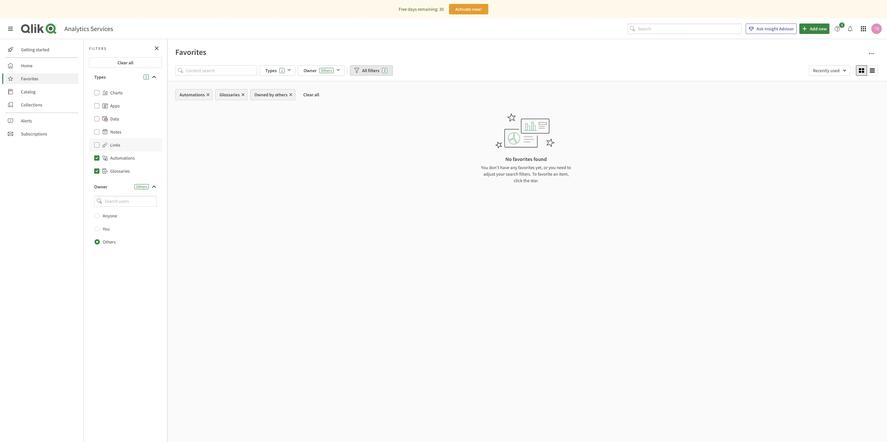 Task type: vqa. For each thing, say whether or not it's contained in the screenshot.
'Favorites' inside Favorites link
no



Task type: locate. For each thing, give the bounding box(es) containing it.
yet,
[[536, 165, 543, 171]]

1 horizontal spatial clear
[[303, 92, 314, 98]]

0 vertical spatial all
[[129, 60, 133, 66]]

1 horizontal spatial automations
[[180, 92, 205, 98]]

0 vertical spatial clear
[[117, 60, 128, 66]]

clear
[[117, 60, 128, 66], [303, 92, 314, 98]]

1 vertical spatial types
[[94, 74, 106, 80]]

0 horizontal spatial glossaries
[[110, 168, 130, 174]]

glossaries
[[220, 92, 240, 98], [110, 168, 130, 174]]

1 vertical spatial all
[[314, 92, 319, 98]]

3 right filters
[[384, 68, 386, 73]]

favorites
[[513, 156, 533, 163], [518, 165, 535, 171]]

used
[[831, 68, 840, 74]]

filters
[[89, 46, 107, 51]]

1 horizontal spatial 3
[[841, 23, 843, 27]]

no
[[505, 156, 512, 163]]

glossaries down content search text field
[[220, 92, 240, 98]]

0 vertical spatial clear all
[[117, 60, 133, 66]]

3
[[841, 23, 843, 27], [384, 68, 386, 73]]

analytics services element
[[64, 25, 113, 33]]

0 horizontal spatial clear
[[117, 60, 128, 66]]

1 vertical spatial 3
[[384, 68, 386, 73]]

0 horizontal spatial clear all button
[[89, 58, 162, 68]]

favorites up filters.
[[518, 165, 535, 171]]

started
[[36, 47, 49, 53]]

advisor
[[779, 26, 794, 32]]

clear right others
[[303, 92, 314, 98]]

ask insight advisor button
[[746, 24, 797, 34]]

2 horizontal spatial others
[[321, 68, 332, 73]]

any
[[510, 165, 517, 171]]

notes
[[110, 129, 121, 135]]

favorites inside favorites link
[[21, 76, 38, 82]]

1 vertical spatial owner
[[94, 184, 107, 190]]

alerts link
[[5, 116, 79, 126]]

automations
[[180, 92, 205, 98], [110, 155, 135, 161]]

0 vertical spatial 3
[[841, 23, 843, 27]]

getting started link
[[5, 44, 79, 55]]

clear all up charts
[[117, 60, 133, 66]]

automations inside button
[[180, 92, 205, 98]]

favorite
[[538, 171, 552, 177]]

types up owned by others
[[265, 68, 277, 74]]

by
[[269, 92, 274, 98]]

Content search text field
[[186, 65, 257, 76]]

close sidebar menu image
[[8, 26, 13, 31]]

0 horizontal spatial others
[[103, 239, 116, 245]]

types down filters
[[94, 74, 106, 80]]

types inside "filters" 'region'
[[265, 68, 277, 74]]

0 horizontal spatial favorites
[[21, 76, 38, 82]]

found
[[534, 156, 547, 163]]

1 horizontal spatial owner
[[304, 68, 317, 74]]

new
[[819, 26, 827, 32]]

0 vertical spatial glossaries
[[220, 92, 240, 98]]

1 horizontal spatial you
[[481, 165, 488, 171]]

1 vertical spatial clear
[[303, 92, 314, 98]]

item,
[[559, 171, 569, 177]]

clear all button
[[89, 58, 162, 68], [298, 89, 325, 100]]

clear all button down filters
[[89, 58, 162, 68]]

switch view group
[[856, 65, 878, 76]]

owned by others
[[254, 92, 288, 98]]

or
[[544, 165, 548, 171]]

3 right new
[[841, 23, 843, 27]]

1 horizontal spatial 2
[[281, 68, 283, 73]]

catalog
[[21, 89, 36, 95]]

free
[[399, 6, 407, 12]]

1 vertical spatial you
[[103, 226, 110, 232]]

others
[[275, 92, 288, 98]]

Search users text field
[[103, 196, 149, 207]]

automations button
[[175, 89, 213, 100]]

0 vertical spatial types
[[265, 68, 277, 74]]

1 vertical spatial automations
[[110, 155, 135, 161]]

all
[[129, 60, 133, 66], [314, 92, 319, 98]]

1 vertical spatial favorites
[[21, 76, 38, 82]]

1 horizontal spatial types
[[265, 68, 277, 74]]

filters
[[368, 68, 380, 74]]

navigation pane element
[[0, 42, 83, 142]]

activate
[[455, 6, 471, 12]]

1 vertical spatial clear all
[[303, 92, 319, 98]]

glossaries button
[[215, 89, 248, 100]]

1 vertical spatial others
[[136, 184, 147, 189]]

favorites up any
[[513, 156, 533, 163]]

add new
[[810, 26, 827, 32]]

clear all button right others
[[298, 89, 325, 100]]

0 horizontal spatial 2
[[145, 75, 147, 79]]

ask insight advisor
[[757, 26, 794, 32]]

types
[[265, 68, 277, 74], [94, 74, 106, 80]]

1 horizontal spatial glossaries
[[220, 92, 240, 98]]

free days remaining: 30
[[399, 6, 444, 12]]

add
[[810, 26, 818, 32]]

you up adjust
[[481, 165, 488, 171]]

1 horizontal spatial favorites
[[175, 47, 206, 57]]

0 vertical spatial favorites
[[175, 47, 206, 57]]

you inside owner option group
[[103, 226, 110, 232]]

0 vertical spatial clear all button
[[89, 58, 162, 68]]

subscriptions link
[[5, 129, 79, 139]]

None field
[[89, 196, 162, 207]]

your
[[496, 171, 505, 177]]

all
[[362, 68, 367, 74]]

1 horizontal spatial others
[[136, 184, 147, 189]]

0 vertical spatial you
[[481, 165, 488, 171]]

0 vertical spatial favorites
[[513, 156, 533, 163]]

0 vertical spatial 2
[[281, 68, 283, 73]]

2 vertical spatial others
[[103, 239, 116, 245]]

0 vertical spatial automations
[[180, 92, 205, 98]]

favorites
[[175, 47, 206, 57], [21, 76, 38, 82]]

0 horizontal spatial you
[[103, 226, 110, 232]]

2 inside "filters" 'region'
[[281, 68, 283, 73]]

others inside owner option group
[[103, 239, 116, 245]]

0 horizontal spatial 3
[[384, 68, 386, 73]]

clear all right others
[[303, 92, 319, 98]]

others
[[321, 68, 332, 73], [136, 184, 147, 189], [103, 239, 116, 245]]

clear up charts
[[117, 60, 128, 66]]

0 vertical spatial owner
[[304, 68, 317, 74]]

1 vertical spatial 2
[[145, 75, 147, 79]]

you down the anyone
[[103, 226, 110, 232]]

collections
[[21, 102, 42, 108]]

owned by others button
[[250, 89, 295, 100]]

searchbar element
[[628, 23, 742, 34]]

activate now! link
[[449, 4, 488, 14]]

2
[[281, 68, 283, 73], [145, 75, 147, 79]]

1 vertical spatial clear all button
[[298, 89, 325, 100]]

1 horizontal spatial all
[[314, 92, 319, 98]]

clear all
[[117, 60, 133, 66], [303, 92, 319, 98]]

glossaries down links
[[110, 168, 130, 174]]

owner
[[304, 68, 317, 74], [94, 184, 107, 190]]

apps
[[110, 103, 120, 109]]

all filters
[[362, 68, 380, 74]]

0 vertical spatial others
[[321, 68, 332, 73]]

to
[[532, 171, 537, 177]]

you
[[481, 165, 488, 171], [103, 226, 110, 232]]

1 horizontal spatial clear all
[[303, 92, 319, 98]]



Task type: describe. For each thing, give the bounding box(es) containing it.
1 horizontal spatial clear all button
[[298, 89, 325, 100]]

0 horizontal spatial owner
[[94, 184, 107, 190]]

services
[[90, 25, 113, 33]]

recently
[[813, 68, 830, 74]]

recently used
[[813, 68, 840, 74]]

anyone
[[103, 213, 117, 219]]

clear for clear all button to the top
[[117, 60, 128, 66]]

0 horizontal spatial all
[[129, 60, 133, 66]]

data
[[110, 116, 119, 122]]

owner option group
[[89, 210, 162, 249]]

0 horizontal spatial automations
[[110, 155, 135, 161]]

1 vertical spatial favorites
[[518, 165, 535, 171]]

others inside "filters" 'region'
[[321, 68, 332, 73]]

more actions image
[[869, 51, 874, 56]]

clear for clear all button to the right
[[303, 92, 314, 98]]

home link
[[5, 61, 79, 71]]

Recently used field
[[809, 65, 851, 76]]

click
[[514, 178, 522, 184]]

you
[[549, 165, 556, 171]]

no favorites found you don't have any favorites yet, or you need to adjust your search filters. to favorite an item, click the star.
[[481, 156, 571, 184]]

have
[[500, 165, 509, 171]]

the
[[523, 178, 530, 184]]

0 horizontal spatial clear all
[[117, 60, 133, 66]]

home
[[21, 63, 32, 69]]

remaining:
[[418, 6, 438, 12]]

catalog link
[[5, 87, 79, 97]]

analytics services
[[64, 25, 113, 33]]

don't
[[489, 165, 499, 171]]

alerts
[[21, 118, 32, 124]]

star.
[[531, 178, 539, 184]]

links
[[110, 142, 120, 148]]

search
[[506, 171, 518, 177]]

getting
[[21, 47, 35, 53]]

3 button
[[832, 23, 847, 34]]

add new button
[[800, 24, 830, 34]]

filters.
[[519, 171, 531, 177]]

an
[[553, 171, 558, 177]]

getting started
[[21, 47, 49, 53]]

insight
[[765, 26, 778, 32]]

filters region
[[175, 64, 879, 77]]

days
[[408, 6, 417, 12]]

0 horizontal spatial types
[[94, 74, 106, 80]]

collections link
[[5, 100, 79, 110]]

owned
[[254, 92, 268, 98]]

now!
[[472, 6, 482, 12]]

1 vertical spatial glossaries
[[110, 168, 130, 174]]

Search text field
[[638, 23, 742, 34]]

favorites link
[[5, 74, 79, 84]]

you inside no favorites found you don't have any favorites yet, or you need to adjust your search filters. to favorite an item, click the star.
[[481, 165, 488, 171]]

30
[[439, 6, 444, 12]]

3 inside "dropdown button"
[[841, 23, 843, 27]]

3 inside "filters" 'region'
[[384, 68, 386, 73]]

need
[[557, 165, 566, 171]]

ask
[[757, 26, 764, 32]]

owner inside "filters" 'region'
[[304, 68, 317, 74]]

activate now!
[[455, 6, 482, 12]]

analytics
[[64, 25, 89, 33]]

adjust
[[483, 171, 495, 177]]

tyler black image
[[871, 24, 882, 34]]

to
[[567, 165, 571, 171]]

subscriptions
[[21, 131, 47, 137]]

glossaries inside button
[[220, 92, 240, 98]]

charts
[[110, 90, 123, 96]]



